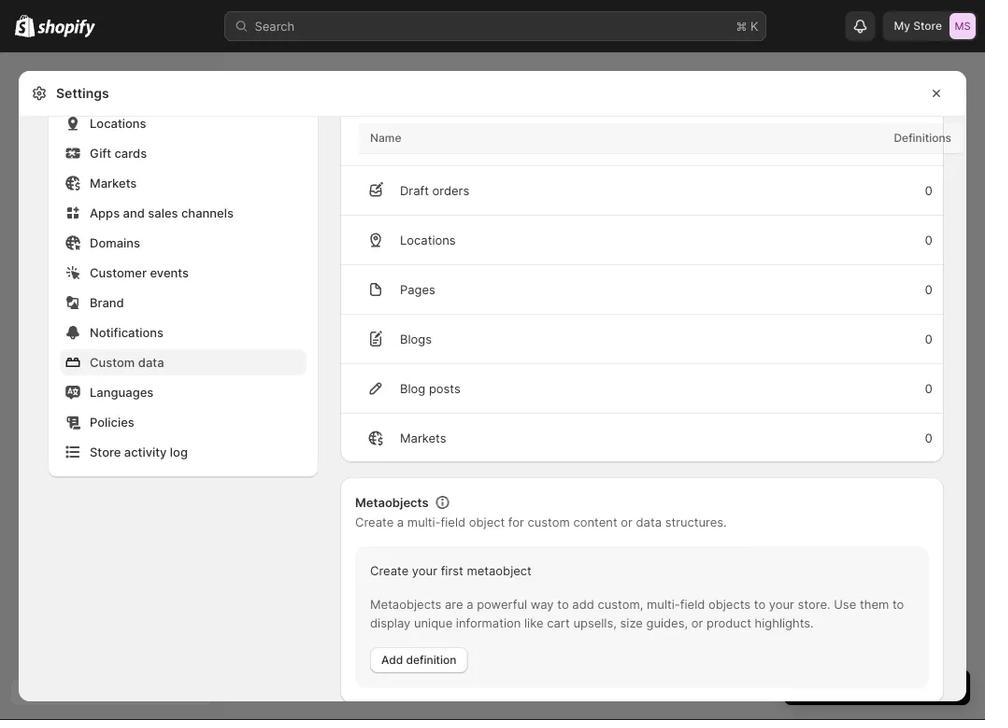 Task type: describe. For each thing, give the bounding box(es) containing it.
0 vertical spatial store
[[914, 19, 943, 33]]

add definition
[[382, 654, 457, 668]]

search
[[255, 19, 295, 33]]

languages link
[[60, 380, 307, 406]]

store.
[[798, 598, 831, 612]]

draft
[[400, 183, 429, 198]]

notifications link
[[60, 320, 307, 346]]

definitions
[[894, 131, 952, 145]]

content
[[574, 515, 618, 530]]

0 for markets
[[925, 431, 933, 446]]

cards
[[115, 146, 147, 160]]

0 vertical spatial locations
[[90, 116, 146, 130]]

a inside "metaobjects are a powerful way to add custom, multi-field objects to your store. use them to display unique information like cart upsells, size guides, or product highlights."
[[467, 598, 474, 612]]

for
[[509, 515, 524, 530]]

metaobject
[[467, 564, 532, 578]]

create your first metaobject
[[370, 564, 532, 578]]

store activity log
[[90, 445, 188, 460]]

objects
[[709, 598, 751, 612]]

activity
[[124, 445, 167, 460]]

store activity log link
[[60, 440, 307, 466]]

multi- inside "metaobjects are a powerful way to add custom, multi-field objects to your store. use them to display unique information like cart upsells, size guides, or product highlights."
[[647, 598, 681, 612]]

policies link
[[60, 410, 307, 436]]

or inside "metaobjects are a powerful way to add custom, multi-field objects to your store. use them to display unique information like cart upsells, size guides, or product highlights."
[[692, 616, 704, 631]]

channels
[[181, 206, 234, 220]]

way
[[531, 598, 554, 612]]

blog
[[400, 382, 426, 396]]

brand link
[[60, 290, 307, 316]]

first
[[441, 564, 464, 578]]

notifications
[[90, 325, 164, 340]]

my
[[894, 19, 911, 33]]

0 for pages
[[925, 282, 933, 297]]

size
[[620, 616, 643, 631]]

brand
[[90, 296, 124, 310]]

apps
[[90, 206, 120, 220]]

create a multi-field object for custom content or data structures.
[[355, 515, 727, 530]]

guides,
[[647, 616, 688, 631]]

apps and sales channels link
[[60, 200, 307, 226]]

object
[[469, 515, 505, 530]]

markets link
[[60, 170, 307, 196]]

0 for blog posts
[[925, 382, 933, 396]]

0 for blogs
[[925, 332, 933, 346]]

0 horizontal spatial a
[[397, 515, 404, 530]]

information
[[456, 616, 521, 631]]

1 vertical spatial markets
[[400, 431, 447, 446]]

use
[[834, 598, 857, 612]]

custom,
[[598, 598, 644, 612]]

draft orders
[[400, 183, 470, 198]]

add
[[573, 598, 595, 612]]

add definition link
[[370, 648, 468, 674]]

powerful
[[477, 598, 527, 612]]

my store
[[894, 19, 943, 33]]

log
[[170, 445, 188, 460]]

policies
[[90, 415, 134, 430]]

your inside "metaobjects are a powerful way to add custom, multi-field objects to your store. use them to display unique information like cart upsells, size guides, or product highlights."
[[769, 598, 795, 612]]

0 vertical spatial field
[[441, 515, 466, 530]]

create for create your first metaobject
[[370, 564, 409, 578]]

add
[[382, 654, 403, 668]]

settings dialog
[[19, 0, 967, 704]]



Task type: locate. For each thing, give the bounding box(es) containing it.
5 0 from the top
[[925, 332, 933, 346]]

to
[[558, 598, 569, 612], [754, 598, 766, 612], [893, 598, 905, 612]]

0 vertical spatial data
[[138, 355, 164, 370]]

structures.
[[666, 515, 727, 530]]

field left object on the bottom
[[441, 515, 466, 530]]

customer events link
[[60, 260, 307, 286]]

to up cart
[[558, 598, 569, 612]]

data down notifications
[[138, 355, 164, 370]]

1 vertical spatial metaobjects
[[370, 598, 442, 612]]

0 horizontal spatial or
[[621, 515, 633, 530]]

store
[[914, 19, 943, 33], [90, 445, 121, 460]]

1 horizontal spatial to
[[754, 598, 766, 612]]

gift cards link
[[60, 140, 307, 166]]

or right guides,
[[692, 616, 704, 631]]

1 vertical spatial locations
[[400, 233, 456, 247]]

store inside settings dialog
[[90, 445, 121, 460]]

0 vertical spatial multi-
[[408, 515, 441, 530]]

like
[[525, 616, 544, 631]]

custom data
[[90, 355, 164, 370]]

0 vertical spatial or
[[621, 515, 633, 530]]

or right content
[[621, 515, 633, 530]]

locations
[[90, 116, 146, 130], [400, 233, 456, 247]]

languages
[[90, 385, 154, 400]]

3 to from the left
[[893, 598, 905, 612]]

product
[[707, 616, 752, 631]]

0 horizontal spatial locations
[[90, 116, 146, 130]]

1 horizontal spatial store
[[914, 19, 943, 33]]

definition
[[406, 654, 457, 668]]

create
[[355, 515, 394, 530], [370, 564, 409, 578]]

orders
[[433, 183, 470, 198]]

1 vertical spatial a
[[467, 598, 474, 612]]

metaobjects for metaobjects
[[355, 496, 429, 510]]

2 horizontal spatial to
[[893, 598, 905, 612]]

1 to from the left
[[558, 598, 569, 612]]

data
[[138, 355, 164, 370], [636, 515, 662, 530]]

field up guides,
[[681, 598, 705, 612]]

1 vertical spatial field
[[681, 598, 705, 612]]

apps and sales channels
[[90, 206, 234, 220]]

a up create your first metaobject
[[397, 515, 404, 530]]

markets down "gift cards"
[[90, 176, 137, 190]]

sales
[[148, 206, 178, 220]]

gift
[[90, 146, 111, 160]]

multi- up guides,
[[647, 598, 681, 612]]

1 vertical spatial create
[[370, 564, 409, 578]]

create up create your first metaobject
[[355, 515, 394, 530]]

0 for orders
[[925, 134, 933, 148]]

locations down draft orders
[[400, 233, 456, 247]]

0 vertical spatial create
[[355, 515, 394, 530]]

markets
[[90, 176, 137, 190], [400, 431, 447, 446]]

0 vertical spatial metaobjects
[[355, 496, 429, 510]]

1 horizontal spatial or
[[692, 616, 704, 631]]

to right them
[[893, 598, 905, 612]]

metaobjects inside "metaobjects are a powerful way to add custom, multi-field objects to your store. use them to display unique information like cart upsells, size guides, or product highlights."
[[370, 598, 442, 612]]

1 horizontal spatial locations
[[400, 233, 456, 247]]

my store image
[[950, 13, 976, 39]]

are
[[445, 598, 463, 612]]

1 vertical spatial your
[[769, 598, 795, 612]]

0 vertical spatial a
[[397, 515, 404, 530]]

orders
[[400, 134, 439, 148]]

0 horizontal spatial your
[[412, 564, 438, 578]]

them
[[860, 598, 890, 612]]

cart
[[547, 616, 570, 631]]

data left "structures."
[[636, 515, 662, 530]]

settings
[[56, 86, 109, 101]]

0 for locations
[[925, 233, 933, 247]]

custom
[[90, 355, 135, 370]]

0 horizontal spatial field
[[441, 515, 466, 530]]

4 0 from the top
[[925, 282, 933, 297]]

to right 'objects'
[[754, 598, 766, 612]]

highlights.
[[755, 616, 814, 631]]

a
[[397, 515, 404, 530], [467, 598, 474, 612]]

1 horizontal spatial a
[[467, 598, 474, 612]]

⌘ k
[[736, 19, 759, 33]]

your up highlights.
[[769, 598, 795, 612]]

blog posts
[[400, 382, 461, 396]]

domains link
[[60, 230, 307, 256]]

1 0 from the top
[[925, 134, 933, 148]]

0 vertical spatial markets
[[90, 176, 137, 190]]

name
[[370, 131, 402, 145]]

1 vertical spatial or
[[692, 616, 704, 631]]

metaobjects are a powerful way to add custom, multi-field objects to your store. use them to display unique information like cart upsells, size guides, or product highlights.
[[370, 598, 905, 631]]

1 vertical spatial store
[[90, 445, 121, 460]]

0 horizontal spatial store
[[90, 445, 121, 460]]

locations up "gift cards"
[[90, 116, 146, 130]]

0 horizontal spatial markets
[[90, 176, 137, 190]]

dialog
[[974, 71, 986, 721]]

2 to from the left
[[754, 598, 766, 612]]

1 horizontal spatial your
[[769, 598, 795, 612]]

your
[[412, 564, 438, 578], [769, 598, 795, 612]]

0 vertical spatial your
[[412, 564, 438, 578]]

unique
[[414, 616, 453, 631]]

0 horizontal spatial data
[[138, 355, 164, 370]]

2 0 from the top
[[925, 183, 933, 198]]

custom
[[528, 515, 570, 530]]

field
[[441, 515, 466, 530], [681, 598, 705, 612]]

create up display
[[370, 564, 409, 578]]

k
[[751, 19, 759, 33]]

0 for draft orders
[[925, 183, 933, 198]]

1 vertical spatial multi-
[[647, 598, 681, 612]]

custom data link
[[60, 350, 307, 376]]

metaobjects up create your first metaobject
[[355, 496, 429, 510]]

0 horizontal spatial multi-
[[408, 515, 441, 530]]

pages
[[400, 282, 436, 297]]

gift cards
[[90, 146, 147, 160]]

markets down the "blog posts"
[[400, 431, 447, 446]]

your left the first
[[412, 564, 438, 578]]

multi- up create your first metaobject
[[408, 515, 441, 530]]

or
[[621, 515, 633, 530], [692, 616, 704, 631]]

a right "are"
[[467, 598, 474, 612]]

1 vertical spatial data
[[636, 515, 662, 530]]

7 0 from the top
[[925, 431, 933, 446]]

shopify image
[[15, 15, 35, 37]]

blogs
[[400, 332, 432, 346]]

metaobjects up display
[[370, 598, 442, 612]]

display
[[370, 616, 411, 631]]

customer events
[[90, 266, 189, 280]]

store right my
[[914, 19, 943, 33]]

metaobjects
[[355, 496, 429, 510], [370, 598, 442, 612]]

store down "policies" at the bottom of the page
[[90, 445, 121, 460]]

multi-
[[408, 515, 441, 530], [647, 598, 681, 612]]

customer
[[90, 266, 147, 280]]

domains
[[90, 236, 140, 250]]

0
[[925, 134, 933, 148], [925, 183, 933, 198], [925, 233, 933, 247], [925, 282, 933, 297], [925, 332, 933, 346], [925, 382, 933, 396], [925, 431, 933, 446]]

events
[[150, 266, 189, 280]]

6 0 from the top
[[925, 382, 933, 396]]

1 horizontal spatial data
[[636, 515, 662, 530]]

1 horizontal spatial multi-
[[647, 598, 681, 612]]

metaobjects for metaobjects are a powerful way to add custom, multi-field objects to your store. use them to display unique information like cart upsells, size guides, or product highlights.
[[370, 598, 442, 612]]

upsells,
[[574, 616, 617, 631]]

1 horizontal spatial markets
[[400, 431, 447, 446]]

shopify image
[[38, 19, 96, 38]]

⌘
[[736, 19, 748, 33]]

0 horizontal spatial to
[[558, 598, 569, 612]]

field inside "metaobjects are a powerful way to add custom, multi-field objects to your store. use them to display unique information like cart upsells, size guides, or product highlights."
[[681, 598, 705, 612]]

posts
[[429, 382, 461, 396]]

3 0 from the top
[[925, 233, 933, 247]]

1 horizontal spatial field
[[681, 598, 705, 612]]

locations link
[[60, 110, 307, 137]]

create for create a multi-field object for custom content or data structures.
[[355, 515, 394, 530]]

and
[[123, 206, 145, 220]]



Task type: vqa. For each thing, say whether or not it's contained in the screenshot.
details at the top
no



